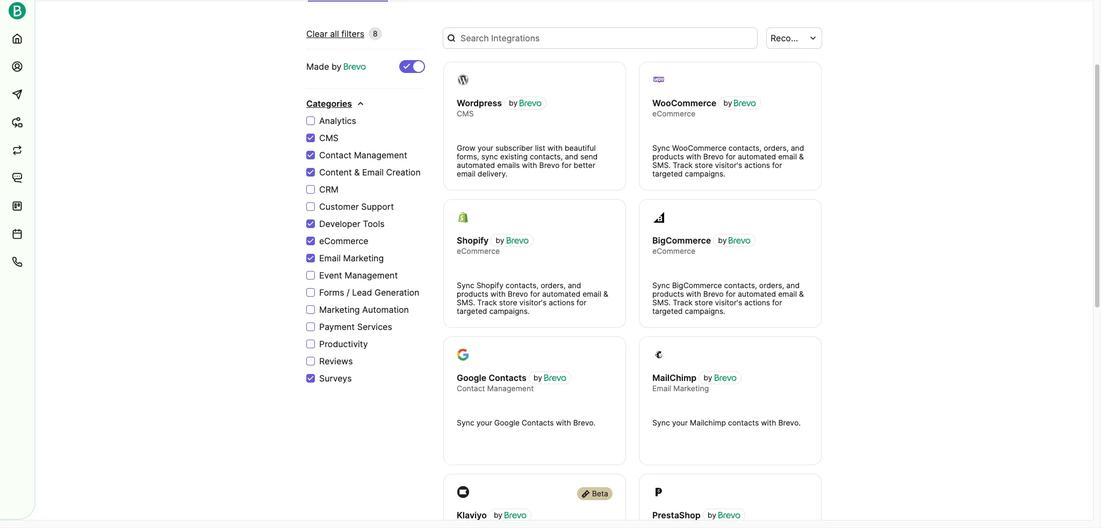 Task type: vqa. For each thing, say whether or not it's contained in the screenshot.
Sync Shopify contacts, orders, and products with Brevo for automated email & SMS. Track store visitor's actions for targeted campaigns.
yes



Task type: locate. For each thing, give the bounding box(es) containing it.
sms. inside sync shopify contacts, orders, and products with brevo for automated email & sms. track store visitor's actions for targeted campaigns.
[[457, 298, 475, 307]]

tab list
[[308, 0, 471, 2]]

store
[[695, 161, 713, 170], [499, 298, 517, 307], [695, 298, 713, 307]]

automated for bigcommerce
[[738, 290, 776, 299]]

lead
[[352, 288, 372, 298]]

categories link
[[306, 97, 365, 110]]

and for shopify
[[568, 281, 581, 290]]

your left mailchimp
[[672, 419, 688, 428]]

contacts, inside sync shopify contacts, orders, and products with brevo for automated email & sms. track store visitor's actions for targeted campaigns.
[[506, 281, 539, 290]]

your down google contacts
[[477, 419, 492, 428]]

contacts, for shopify
[[506, 281, 539, 290]]

campaigns.
[[685, 169, 726, 178], [489, 307, 530, 316], [685, 307, 726, 316]]

actions inside sync shopify contacts, orders, and products with brevo for automated email & sms. track store visitor's actions for targeted campaigns.
[[549, 298, 575, 307]]

products inside sync bigcommerce contacts, orders, and products with brevo for automated email & sms. track store visitor's actions for targeted campaigns.
[[653, 290, 684, 299]]

targeted up mailchimp logo
[[653, 307, 683, 316]]

& inside sync shopify contacts, orders, and products with brevo for automated email & sms. track store visitor's actions for targeted campaigns.
[[604, 290, 608, 299]]

bigcommerce logo image
[[653, 212, 665, 224]]

with
[[548, 144, 563, 153], [686, 152, 701, 161], [522, 161, 537, 170], [491, 290, 506, 299], [686, 290, 701, 299], [556, 419, 571, 428], [761, 419, 776, 428]]

visitor's inside sync woocommerce contacts, orders, and products with brevo for automated email & sms. track store visitor's actions for targeted campaigns.
[[715, 161, 742, 170]]

sms. up mailchimp logo
[[653, 298, 671, 307]]

brevo. for mailchimp
[[779, 419, 801, 428]]

and inside sync woocommerce contacts, orders, and products with brevo for automated email & sms. track store visitor's actions for targeted campaigns.
[[791, 144, 804, 153]]

orders, for bigcommerce
[[759, 281, 784, 290]]

visitor's for shopify
[[519, 298, 547, 307]]

track inside sync shopify contacts, orders, and products with brevo for automated email & sms. track store visitor's actions for targeted campaigns.
[[477, 298, 497, 307]]

klaviyo logo image
[[457, 487, 469, 499]]

your
[[478, 144, 493, 153], [477, 419, 492, 428], [672, 419, 688, 428]]

services
[[357, 322, 392, 333]]

orders, for woocommerce
[[764, 144, 789, 153]]

cms
[[457, 109, 474, 118], [319, 133, 339, 144]]

contact management
[[319, 150, 407, 161], [457, 384, 534, 393]]

orders, inside sync woocommerce contacts, orders, and products with brevo for automated email & sms. track store visitor's actions for targeted campaigns.
[[764, 144, 789, 153]]

0 vertical spatial marketing
[[343, 253, 384, 264]]

for inside grow your subscriber list with beautiful forms, sync existing contacts, and send automated emails with brevo for better email delivery.
[[562, 161, 572, 170]]

clear all filters link
[[306, 27, 364, 40]]

with inside sync bigcommerce contacts, orders, and products with brevo for automated email & sms. track store visitor's actions for targeted campaigns.
[[686, 290, 701, 299]]

email
[[362, 167, 384, 178], [319, 253, 341, 264], [653, 384, 671, 393]]

sms.
[[653, 161, 671, 170], [457, 298, 475, 307], [653, 298, 671, 307]]

email marketing down mailchimp
[[653, 384, 709, 393]]

0 vertical spatial contact management
[[319, 150, 407, 161]]

shopify inside sync shopify contacts, orders, and products with brevo for automated email & sms. track store visitor's actions for targeted campaigns.
[[477, 281, 504, 290]]

contacts, inside sync bigcommerce contacts, orders, and products with brevo for automated email & sms. track store visitor's actions for targeted campaigns.
[[724, 281, 757, 290]]

by for bigcommerce
[[718, 236, 727, 245]]

marketing up payment
[[319, 305, 360, 316]]

0 vertical spatial email
[[362, 167, 384, 178]]

shopify logo image
[[457, 212, 469, 224]]

& inside sync woocommerce contacts, orders, and products with brevo for automated email & sms. track store visitor's actions for targeted campaigns.
[[799, 152, 804, 161]]

contacts, for bigcommerce
[[724, 281, 757, 290]]

content & email creation
[[319, 167, 421, 178]]

sync for bigcommerce
[[653, 281, 670, 290]]

sms. for shopify
[[457, 298, 475, 307]]

and inside sync bigcommerce contacts, orders, and products with brevo for automated email & sms. track store visitor's actions for targeted campaigns.
[[787, 281, 800, 290]]

and
[[791, 144, 804, 153], [565, 152, 578, 161], [568, 281, 581, 290], [787, 281, 800, 290]]

made by
[[306, 61, 344, 72]]

email marketing up the 'event management'
[[319, 253, 384, 264]]

recommended
[[771, 33, 832, 44]]

1 vertical spatial shopify
[[477, 281, 504, 290]]

send
[[580, 152, 598, 161]]

campaigns. for shopify
[[489, 307, 530, 316]]

contacts, inside sync woocommerce contacts, orders, and products with brevo for automated email & sms. track store visitor's actions for targeted campaigns.
[[729, 144, 762, 153]]

store inside sync bigcommerce contacts, orders, and products with brevo for automated email & sms. track store visitor's actions for targeted campaigns.
[[695, 298, 713, 307]]

visitor's inside sync bigcommerce contacts, orders, and products with brevo for automated email & sms. track store visitor's actions for targeted campaigns.
[[715, 298, 742, 307]]

crm
[[319, 184, 339, 195]]

shopify
[[457, 235, 489, 246], [477, 281, 504, 290]]

2 vertical spatial email
[[653, 384, 671, 393]]

sync inside sync bigcommerce contacts, orders, and products with brevo for automated email & sms. track store visitor's actions for targeted campaigns.
[[653, 281, 670, 290]]

0 vertical spatial contacts
[[489, 373, 527, 384]]

actions inside sync bigcommerce contacts, orders, and products with brevo for automated email & sms. track store visitor's actions for targeted campaigns.
[[745, 298, 770, 307]]

& for bigcommerce
[[799, 290, 804, 299]]

analytics
[[319, 116, 356, 126]]

by
[[332, 61, 342, 72], [509, 98, 518, 108], [724, 98, 732, 108], [496, 236, 504, 245], [718, 236, 727, 245], [534, 374, 542, 383], [704, 374, 712, 383], [494, 511, 503, 520], [708, 511, 716, 520]]

targeted inside sync bigcommerce contacts, orders, and products with brevo for automated email & sms. track store visitor's actions for targeted campaigns.
[[653, 307, 683, 316]]

contact up content
[[319, 150, 352, 161]]

and inside sync shopify contacts, orders, and products with brevo for automated email & sms. track store visitor's actions for targeted campaigns.
[[568, 281, 581, 290]]

contact down google contacts
[[457, 384, 485, 393]]

ecommerce down woocommerce logo
[[653, 109, 696, 118]]

1 horizontal spatial google
[[494, 419, 520, 428]]

products
[[653, 152, 684, 161], [457, 290, 488, 299], [653, 290, 684, 299]]

sync for google contacts
[[457, 419, 474, 428]]

ecommerce for shopify
[[457, 247, 500, 256]]

track inside sync bigcommerce contacts, orders, and products with brevo for automated email & sms. track store visitor's actions for targeted campaigns.
[[673, 298, 693, 307]]

actions
[[745, 161, 770, 170], [549, 298, 575, 307], [745, 298, 770, 307]]

sms. inside sync woocommerce contacts, orders, and products with brevo for automated email & sms. track store visitor's actions for targeted campaigns.
[[653, 161, 671, 170]]

orders,
[[764, 144, 789, 153], [541, 281, 566, 290], [759, 281, 784, 290]]

marketing
[[343, 253, 384, 264], [319, 305, 360, 316], [674, 384, 709, 393]]

email down mailchimp
[[653, 384, 671, 393]]

orders, inside sync shopify contacts, orders, and products with brevo for automated email & sms. track store visitor's actions for targeted campaigns.
[[541, 281, 566, 290]]

2 brevo. from the left
[[779, 419, 801, 428]]

0 horizontal spatial contact management
[[319, 150, 407, 161]]

forms / lead generation
[[319, 288, 419, 298]]

google
[[457, 373, 487, 384], [494, 419, 520, 428]]

&
[[799, 152, 804, 161], [354, 167, 360, 178], [604, 290, 608, 299], [799, 290, 804, 299]]

2 vertical spatial marketing
[[674, 384, 709, 393]]

actions inside sync woocommerce contacts, orders, and products with brevo for automated email & sms. track store visitor's actions for targeted campaigns.
[[745, 161, 770, 170]]

contacts,
[[729, 144, 762, 153], [530, 152, 563, 161], [506, 281, 539, 290], [724, 281, 757, 290]]

google contacts logo image
[[457, 349, 469, 361]]

store inside sync woocommerce contacts, orders, and products with brevo for automated email & sms. track store visitor's actions for targeted campaigns.
[[695, 161, 713, 170]]

0 horizontal spatial google
[[457, 373, 487, 384]]

0 vertical spatial contact
[[319, 150, 352, 161]]

1 horizontal spatial email
[[362, 167, 384, 178]]

google down google contacts
[[494, 419, 520, 428]]

email
[[778, 152, 797, 161], [457, 169, 476, 178], [583, 290, 601, 299], [778, 290, 797, 299]]

ecommerce
[[653, 109, 696, 118], [319, 236, 369, 247], [457, 247, 500, 256], [653, 247, 696, 256]]

track
[[673, 161, 693, 170], [477, 298, 497, 307], [673, 298, 693, 307]]

1 brevo. from the left
[[573, 419, 596, 428]]

woocommerce logo image
[[653, 74, 665, 86]]

your for google contacts
[[477, 419, 492, 428]]

sms. inside sync bigcommerce contacts, orders, and products with brevo for automated email & sms. track store visitor's actions for targeted campaigns.
[[653, 298, 671, 307]]

targeted for bigcommerce
[[653, 307, 683, 316]]

cms down wordpress
[[457, 109, 474, 118]]

0 vertical spatial cms
[[457, 109, 474, 118]]

wordpress
[[457, 98, 502, 109]]

automated inside sync bigcommerce contacts, orders, and products with brevo for automated email & sms. track store visitor's actions for targeted campaigns.
[[738, 290, 776, 299]]

store for shopify
[[499, 298, 517, 307]]

targeted for woocommerce
[[653, 169, 683, 178]]

1 horizontal spatial contact management
[[457, 384, 534, 393]]

ecommerce down shopify logo
[[457, 247, 500, 256]]

sync inside sync woocommerce contacts, orders, and products with brevo for automated email & sms. track store visitor's actions for targeted campaigns.
[[653, 144, 670, 153]]

bigcommerce inside sync bigcommerce contacts, orders, and products with brevo for automated email & sms. track store visitor's actions for targeted campaigns.
[[672, 281, 722, 290]]

1 vertical spatial contact
[[457, 384, 485, 393]]

1 vertical spatial management
[[345, 270, 398, 281]]

management
[[354, 150, 407, 161], [345, 270, 398, 281], [487, 384, 534, 393]]

woocommerce
[[653, 98, 717, 109], [672, 144, 727, 153]]

sms. up bigcommerce logo
[[653, 161, 671, 170]]

email inside sync bigcommerce contacts, orders, and products with brevo for automated email & sms. track store visitor's actions for targeted campaigns.
[[778, 290, 797, 299]]

sms. for bigcommerce
[[653, 298, 671, 307]]

orders, inside sync bigcommerce contacts, orders, and products with brevo for automated email & sms. track store visitor's actions for targeted campaigns.
[[759, 281, 784, 290]]

generation
[[375, 288, 419, 298]]

contact management up 'content & email creation'
[[319, 150, 407, 161]]

for
[[726, 152, 736, 161], [562, 161, 572, 170], [772, 161, 782, 170], [530, 290, 540, 299], [726, 290, 736, 299], [577, 298, 587, 307], [772, 298, 782, 307]]

brevo.
[[573, 419, 596, 428], [779, 419, 801, 428]]

customer
[[319, 202, 359, 212]]

mailchimp
[[653, 373, 697, 384]]

0 horizontal spatial brevo.
[[573, 419, 596, 428]]

products inside sync shopify contacts, orders, and products with brevo for automated email & sms. track store visitor's actions for targeted campaigns.
[[457, 290, 488, 299]]

email inside sync shopify contacts, orders, and products with brevo for automated email & sms. track store visitor's actions for targeted campaigns.
[[583, 290, 601, 299]]

tools
[[363, 219, 385, 230]]

store inside sync shopify contacts, orders, and products with brevo for automated email & sms. track store visitor's actions for targeted campaigns.
[[499, 298, 517, 307]]

all
[[330, 28, 339, 39]]

delivery.
[[478, 169, 508, 178]]

with inside sync shopify contacts, orders, and products with brevo for automated email & sms. track store visitor's actions for targeted campaigns.
[[491, 290, 506, 299]]

by for shopify
[[496, 236, 504, 245]]

track for bigcommerce
[[673, 298, 693, 307]]

1 vertical spatial email marketing
[[653, 384, 709, 393]]

bigcommerce
[[653, 235, 711, 246], [672, 281, 722, 290]]

1 vertical spatial bigcommerce
[[672, 281, 722, 290]]

sync woocommerce contacts, orders, and products with brevo for automated email & sms. track store visitor's actions for targeted campaigns.
[[653, 144, 804, 178]]

1 horizontal spatial email marketing
[[653, 384, 709, 393]]

management up forms / lead generation
[[345, 270, 398, 281]]

brevo
[[704, 152, 724, 161], [539, 161, 560, 170], [508, 290, 528, 299], [704, 290, 724, 299]]

email inside sync woocommerce contacts, orders, and products with brevo for automated email & sms. track store visitor's actions for targeted campaigns.
[[778, 152, 797, 161]]

sync inside sync shopify contacts, orders, and products with brevo for automated email & sms. track store visitor's actions for targeted campaigns.
[[457, 281, 474, 290]]

your inside grow your subscriber list with beautiful forms, sync existing contacts, and send automated emails with brevo for better email delivery.
[[478, 144, 493, 153]]

emails
[[497, 161, 520, 170]]

contact management down google contacts
[[457, 384, 534, 393]]

0 horizontal spatial email
[[319, 253, 341, 264]]

targeted inside sync woocommerce contacts, orders, and products with brevo for automated email & sms. track store visitor's actions for targeted campaigns.
[[653, 169, 683, 178]]

and for bigcommerce
[[787, 281, 800, 290]]

campaigns. inside sync shopify contacts, orders, and products with brevo for automated email & sms. track store visitor's actions for targeted campaigns.
[[489, 307, 530, 316]]

sync
[[653, 144, 670, 153], [457, 281, 474, 290], [653, 281, 670, 290], [457, 419, 474, 428], [653, 419, 670, 428]]

and inside grow your subscriber list with beautiful forms, sync existing contacts, and send automated emails with brevo for better email delivery.
[[565, 152, 578, 161]]

visitor's inside sync shopify contacts, orders, and products with brevo for automated email & sms. track store visitor's actions for targeted campaigns.
[[519, 298, 547, 307]]

payment
[[319, 322, 355, 333]]

0 vertical spatial email marketing
[[319, 253, 384, 264]]

ecommerce down developer
[[319, 236, 369, 247]]

google down the google contacts logo
[[457, 373, 487, 384]]

automated inside sync shopify contacts, orders, and products with brevo for automated email & sms. track store visitor's actions for targeted campaigns.
[[542, 290, 581, 299]]

contacts
[[489, 373, 527, 384], [522, 419, 554, 428]]

track for shopify
[[477, 298, 497, 307]]

sync for mailchimp
[[653, 419, 670, 428]]

targeted up bigcommerce logo
[[653, 169, 683, 178]]

contacts
[[728, 419, 759, 428]]

marketing automation
[[319, 305, 409, 316]]

0 vertical spatial google
[[457, 373, 487, 384]]

email left creation
[[362, 167, 384, 178]]

your right the grow
[[478, 144, 493, 153]]

targeted
[[653, 169, 683, 178], [457, 307, 487, 316], [653, 307, 683, 316]]

developer tools
[[319, 219, 385, 230]]

beta
[[592, 490, 608, 499]]

wordpress logo image
[[457, 74, 469, 86]]

developer
[[319, 219, 361, 230]]

campaigns. inside sync woocommerce contacts, orders, and products with brevo for automated email & sms. track store visitor's actions for targeted campaigns.
[[685, 169, 726, 178]]

sms. up the google contacts logo
[[457, 298, 475, 307]]

sync shopify contacts, orders, and products with brevo for automated email & sms. track store visitor's actions for targeted campaigns.
[[457, 281, 608, 316]]

clear all filters
[[306, 28, 364, 39]]

email marketing
[[319, 253, 384, 264], [653, 384, 709, 393]]

klaviyo
[[457, 511, 487, 521]]

marketing up the 'event management'
[[343, 253, 384, 264]]

prestashop logo image
[[653, 487, 665, 499]]

contact
[[319, 150, 352, 161], [457, 384, 485, 393]]

track inside sync woocommerce contacts, orders, and products with brevo for automated email & sms. track store visitor's actions for targeted campaigns.
[[673, 161, 693, 170]]

email up event
[[319, 253, 341, 264]]

1 vertical spatial cms
[[319, 133, 339, 144]]

actions for shopify
[[549, 298, 575, 307]]

campaigns. for bigcommerce
[[685, 307, 726, 316]]

0 vertical spatial management
[[354, 150, 407, 161]]

campaigns. inside sync bigcommerce contacts, orders, and products with brevo for automated email & sms. track store visitor's actions for targeted campaigns.
[[685, 307, 726, 316]]

1 horizontal spatial brevo.
[[779, 419, 801, 428]]

ecommerce down bigcommerce logo
[[653, 247, 696, 256]]

visitor's for bigcommerce
[[715, 298, 742, 307]]

targeted inside sync shopify contacts, orders, and products with brevo for automated email & sms. track store visitor's actions for targeted campaigns.
[[457, 307, 487, 316]]

automated inside sync woocommerce contacts, orders, and products with brevo for automated email & sms. track store visitor's actions for targeted campaigns.
[[738, 152, 776, 161]]

automated
[[738, 152, 776, 161], [457, 161, 495, 170], [542, 290, 581, 299], [738, 290, 776, 299]]

management down google contacts
[[487, 384, 534, 393]]

ecommerce for woocommerce
[[653, 109, 696, 118]]

surveys
[[319, 374, 352, 384]]

brevo inside sync shopify contacts, orders, and products with brevo for automated email & sms. track store visitor's actions for targeted campaigns.
[[508, 290, 528, 299]]

made
[[306, 61, 329, 72]]

customer support
[[319, 202, 394, 212]]

marketing down mailchimp
[[674, 384, 709, 393]]

email for bigcommerce
[[778, 290, 797, 299]]

actions for woocommerce
[[745, 161, 770, 170]]

grow
[[457, 144, 476, 153]]

sync your mailchimp contacts with brevo.
[[653, 419, 801, 428]]

brevo inside sync woocommerce contacts, orders, and products with brevo for automated email & sms. track store visitor's actions for targeted campaigns.
[[704, 152, 724, 161]]

management up 'content & email creation'
[[354, 150, 407, 161]]

& inside sync bigcommerce contacts, orders, and products with brevo for automated email & sms. track store visitor's actions for targeted campaigns.
[[799, 290, 804, 299]]

1 vertical spatial woocommerce
[[672, 144, 727, 153]]

None checkbox
[[399, 60, 425, 73]]

cms down analytics
[[319, 133, 339, 144]]

brevo inside sync bigcommerce contacts, orders, and products with brevo for automated email & sms. track store visitor's actions for targeted campaigns.
[[704, 290, 724, 299]]

products inside sync woocommerce contacts, orders, and products with brevo for automated email & sms. track store visitor's actions for targeted campaigns.
[[653, 152, 684, 161]]

with inside sync woocommerce contacts, orders, and products with brevo for automated email & sms. track store visitor's actions for targeted campaigns.
[[686, 152, 701, 161]]

clear
[[306, 28, 328, 39]]

visitor's
[[715, 161, 742, 170], [519, 298, 547, 307], [715, 298, 742, 307]]

prestashop
[[653, 511, 701, 521]]

targeted up the google contacts logo
[[457, 307, 487, 316]]

store for bigcommerce
[[695, 298, 713, 307]]



Task type: describe. For each thing, give the bounding box(es) containing it.
brevo for woocommerce
[[704, 152, 724, 161]]

1 horizontal spatial contact
[[457, 384, 485, 393]]

by for wordpress
[[509, 98, 518, 108]]

0 horizontal spatial cms
[[319, 133, 339, 144]]

event
[[319, 270, 342, 281]]

by for prestashop
[[708, 511, 716, 520]]

google contacts
[[457, 373, 527, 384]]

sync for woocommerce
[[653, 144, 670, 153]]

left c25ys image
[[581, 490, 590, 499]]

1 horizontal spatial cms
[[457, 109, 474, 118]]

list
[[535, 144, 545, 153]]

filters
[[341, 28, 364, 39]]

contacts, for woocommerce
[[729, 144, 762, 153]]

brevo for shopify
[[508, 290, 528, 299]]

sms. for woocommerce
[[653, 161, 671, 170]]

1 vertical spatial email
[[319, 253, 341, 264]]

by for woocommerce
[[724, 98, 732, 108]]

grow your subscriber list with beautiful forms, sync existing contacts, and send automated emails with brevo for better email delivery.
[[457, 144, 598, 178]]

automation
[[362, 305, 409, 316]]

better
[[574, 161, 595, 170]]

your for wordpress
[[478, 144, 493, 153]]

0 horizontal spatial email marketing
[[319, 253, 384, 264]]

mailchimp logo image
[[653, 349, 665, 361]]

sync for shopify
[[457, 281, 474, 290]]

your for mailchimp
[[672, 419, 688, 428]]

products for shopify
[[457, 290, 488, 299]]

0 vertical spatial bigcommerce
[[653, 235, 711, 246]]

1 vertical spatial marketing
[[319, 305, 360, 316]]

brevo for bigcommerce
[[704, 290, 724, 299]]

existing
[[500, 152, 528, 161]]

sync your google contacts with brevo.
[[457, 419, 596, 428]]

support
[[361, 202, 394, 212]]

email for woocommerce
[[778, 152, 797, 161]]

0 horizontal spatial contact
[[319, 150, 352, 161]]

0 vertical spatial woocommerce
[[653, 98, 717, 109]]

/
[[347, 288, 350, 298]]

email for shopify
[[583, 290, 601, 299]]

& for woocommerce
[[799, 152, 804, 161]]

track for woocommerce
[[673, 161, 693, 170]]

subscriber
[[496, 144, 533, 153]]

automated inside grow your subscriber list with beautiful forms, sync existing contacts, and send automated emails with brevo for better email delivery.
[[457, 161, 495, 170]]

email inside grow your subscriber list with beautiful forms, sync existing contacts, and send automated emails with brevo for better email delivery.
[[457, 169, 476, 178]]

ecommerce for bigcommerce
[[653, 247, 696, 256]]

forms,
[[457, 152, 479, 161]]

forms
[[319, 288, 344, 298]]

event management
[[319, 270, 398, 281]]

targeted for shopify
[[457, 307, 487, 316]]

automated for woocommerce
[[738, 152, 776, 161]]

sync
[[481, 152, 498, 161]]

1 vertical spatial contacts
[[522, 419, 554, 428]]

by for klaviyo
[[494, 511, 503, 520]]

1 vertical spatial google
[[494, 419, 520, 428]]

content
[[319, 167, 352, 178]]

8
[[373, 29, 378, 38]]

beautiful
[[565, 144, 596, 153]]

reviews
[[319, 356, 353, 367]]

0 vertical spatial shopify
[[457, 235, 489, 246]]

store for woocommerce
[[695, 161, 713, 170]]

mailchimp
[[690, 419, 726, 428]]

orders, for shopify
[[541, 281, 566, 290]]

2 vertical spatial management
[[487, 384, 534, 393]]

by for mailchimp
[[704, 374, 712, 383]]

sync bigcommerce contacts, orders, and products with brevo for automated email & sms. track store visitor's actions for targeted campaigns.
[[653, 281, 804, 316]]

1 vertical spatial contact management
[[457, 384, 534, 393]]

productivity
[[319, 339, 368, 350]]

campaigns. for woocommerce
[[685, 169, 726, 178]]

actions for bigcommerce
[[745, 298, 770, 307]]

automated for shopify
[[542, 290, 581, 299]]

visitor's for woocommerce
[[715, 161, 742, 170]]

woocommerce inside sync woocommerce contacts, orders, and products with brevo for automated email & sms. track store visitor's actions for targeted campaigns.
[[672, 144, 727, 153]]

products for woocommerce
[[653, 152, 684, 161]]

2 horizontal spatial email
[[653, 384, 671, 393]]

creation
[[386, 167, 421, 178]]

recommended button
[[766, 27, 832, 49]]

by for google contacts
[[534, 374, 542, 383]]

and for woocommerce
[[791, 144, 804, 153]]

payment services
[[319, 322, 392, 333]]

Search Integrations search field
[[443, 27, 758, 49]]

categories
[[306, 98, 352, 109]]

products for bigcommerce
[[653, 290, 684, 299]]

contacts, inside grow your subscriber list with beautiful forms, sync existing contacts, and send automated emails with brevo for better email delivery.
[[530, 152, 563, 161]]

brevo inside grow your subscriber list with beautiful forms, sync existing contacts, and send automated emails with brevo for better email delivery.
[[539, 161, 560, 170]]

brevo. for google contacts
[[573, 419, 596, 428]]

& for shopify
[[604, 290, 608, 299]]



